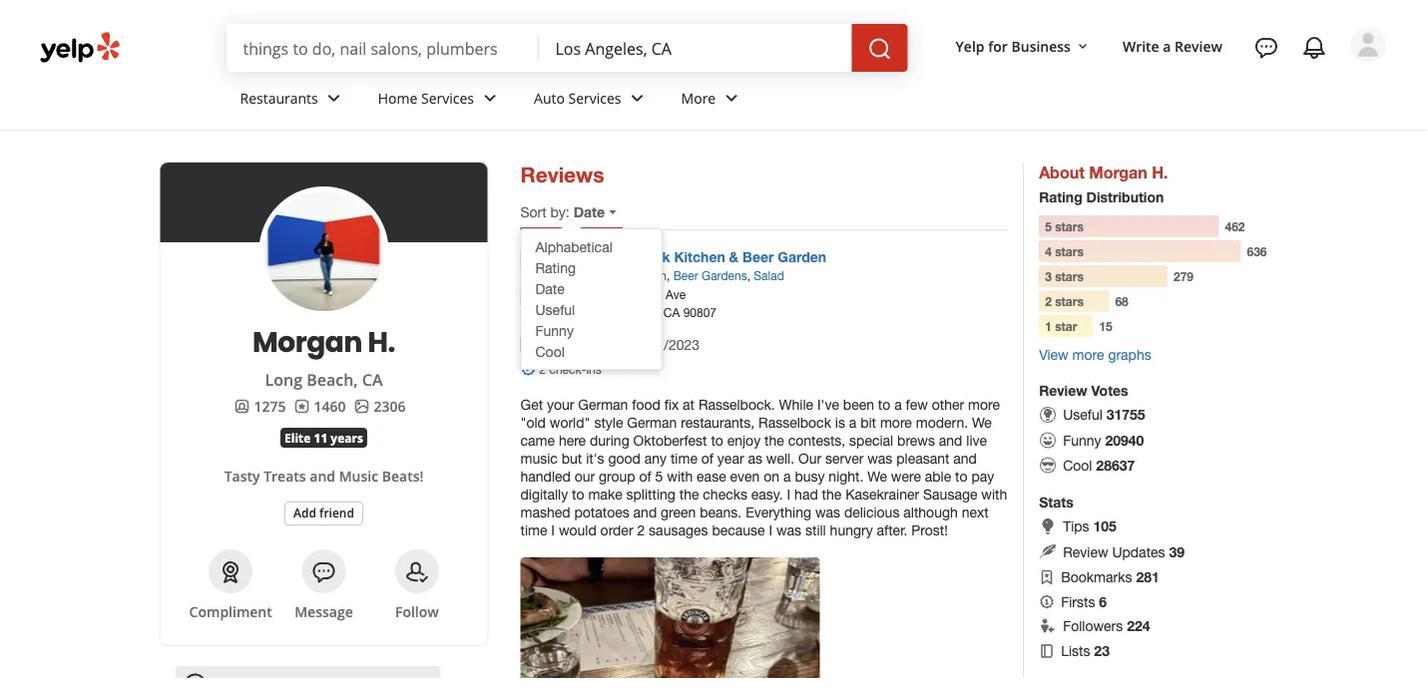 Task type: describe. For each thing, give the bounding box(es) containing it.
15
[[1100, 320, 1113, 333]]

0 horizontal spatial i
[[552, 523, 555, 539]]

would
[[559, 523, 597, 539]]

rating link
[[522, 258, 662, 279]]

treats
[[264, 467, 306, 486]]

1 vertical spatial of
[[640, 469, 652, 485]]

digitally
[[521, 487, 568, 503]]

a right write on the top right of the page
[[1164, 37, 1172, 56]]

10/31/2023
[[629, 337, 700, 353]]

3 stars
[[1046, 270, 1084, 284]]

a right on
[[784, 469, 791, 485]]

1 vertical spatial with
[[982, 487, 1008, 503]]

user actions element
[[940, 25, 1415, 148]]

review for review updates 39
[[1064, 544, 1109, 561]]

graphs
[[1109, 347, 1152, 363]]

alphabetical rating date useful funny cool
[[536, 239, 613, 360]]

music
[[339, 467, 379, 486]]

compliment image
[[219, 561, 243, 585]]

cool link
[[522, 341, 662, 362]]

able
[[925, 469, 952, 485]]

and down splitting
[[634, 505, 657, 521]]

useful 31755
[[1064, 407, 1146, 423]]

server
[[826, 451, 864, 467]]

enjoy
[[728, 433, 761, 449]]

followers
[[1064, 618, 1124, 635]]

search image
[[868, 37, 892, 61]]

yelp
[[956, 37, 985, 56]]

stars for 2 stars
[[1056, 295, 1084, 309]]

2 check-ins
[[540, 362, 602, 376]]

2 for 2 check-ins
[[540, 362, 546, 376]]

1 horizontal spatial the
[[765, 433, 785, 449]]

and down live
[[954, 451, 977, 467]]

handled
[[521, 469, 571, 485]]

well.
[[767, 451, 795, 467]]

bookmarks 281
[[1062, 570, 1160, 586]]

24 profile v2 image
[[183, 674, 207, 679]]

0 horizontal spatial the
[[680, 487, 699, 503]]

modern.
[[916, 415, 969, 431]]

1 horizontal spatial cool
[[1064, 458, 1093, 474]]

green
[[661, 505, 696, 521]]

everything
[[746, 505, 812, 521]]

funny inside alphabetical rating date useful funny cool
[[536, 323, 574, 339]]

23
[[1095, 644, 1110, 660]]

Find text field
[[243, 37, 524, 59]]

still
[[806, 523, 826, 539]]

tasty treats and music beats!
[[224, 467, 424, 486]]

636
[[1248, 245, 1268, 259]]

16 review v2 image
[[294, 399, 310, 415]]

kasekrainer
[[846, 487, 920, 503]]

yelp for business
[[956, 37, 1071, 56]]

4
[[1046, 245, 1052, 259]]

oktoberfest
[[634, 433, 707, 449]]

more
[[682, 88, 716, 107]]

16 photos v2 image
[[354, 399, 370, 415]]

rasselbock.
[[699, 397, 775, 413]]

were
[[892, 469, 922, 485]]

services for home services
[[421, 88, 474, 107]]

none field find
[[243, 37, 524, 59]]

garden
[[778, 249, 827, 266]]

at
[[683, 397, 695, 413]]

1 vertical spatial funny
[[1064, 432, 1102, 449]]

ca inside the 'morgan h. long beach, ca'
[[362, 369, 383, 391]]

home services
[[378, 88, 474, 107]]

2306
[[374, 397, 406, 416]]

years
[[331, 430, 363, 446]]

0 horizontal spatial more
[[881, 415, 912, 431]]

as
[[748, 451, 763, 467]]

night.
[[829, 469, 864, 485]]

friend
[[320, 505, 354, 522]]

1 horizontal spatial we
[[973, 415, 992, 431]]

delicious
[[845, 505, 900, 521]]

1 vertical spatial time
[[521, 523, 548, 539]]

year
[[718, 451, 744, 467]]

brews
[[898, 433, 936, 449]]

224
[[1128, 618, 1151, 635]]

restaurants,
[[681, 415, 755, 431]]

by:
[[551, 204, 570, 221]]

notifications image
[[1303, 36, 1327, 60]]

2 for 2 stars
[[1046, 295, 1052, 309]]

0 vertical spatial time
[[671, 451, 698, 467]]

firsts 6
[[1062, 594, 1107, 610]]

sort
[[521, 204, 547, 221]]

tasty
[[224, 467, 260, 486]]

24 chevron down v2 image for more
[[720, 86, 744, 110]]

morgan h. long beach, ca
[[253, 323, 395, 391]]

5 stars
[[1046, 220, 1084, 234]]

tips
[[1064, 519, 1090, 535]]

cool 28637
[[1064, 458, 1136, 474]]

auto
[[534, 88, 565, 107]]

rasselbock kitchen & beer garden german , beer gardens , salad 4020 atlantic ave long beach, ca 90807
[[593, 249, 827, 320]]

morgan inside the 'morgan h. long beach, ca'
[[253, 323, 362, 362]]

0 horizontal spatial we
[[868, 469, 888, 485]]

h. inside the 'morgan h. long beach, ca'
[[368, 323, 395, 362]]

2 inside the get your german food fix at rasselbock. while i've been to a few other more "old world" style german restaurants, rasselbock is a bit more modern. we came here during oktoberfest to enjoy the contests, special brews and live music but it's good any time of year as well. our server was pleasant and handled our group of 5 with ease even on a busy night. we were able to pay digitally to make splitting the checks easy. i had the kasekrainer sausage with mashed potatoes and green beans. everything was delicious although next time i would order 2 sausages because i was still hungry after. prost!
[[637, 523, 645, 539]]

&
[[730, 249, 739, 266]]

splitting
[[627, 487, 676, 503]]

useful inside alphabetical rating date useful funny cool
[[536, 302, 575, 318]]

a left few on the bottom
[[895, 397, 902, 413]]

16 friends v2 image
[[234, 399, 250, 415]]

here
[[559, 433, 586, 449]]

hungry
[[830, 523, 873, 539]]

281
[[1137, 570, 1160, 586]]

none field near
[[556, 37, 836, 59]]

1 vertical spatial german
[[578, 397, 628, 413]]

0 vertical spatial more
[[1073, 347, 1105, 363]]

style
[[594, 415, 623, 431]]

home
[[378, 88, 418, 107]]

review updates 39
[[1064, 544, 1185, 561]]

1 , from the left
[[667, 269, 670, 283]]

auto services
[[534, 88, 622, 107]]

28637
[[1097, 458, 1136, 474]]

elite 11 years link
[[281, 428, 367, 448]]

1 horizontal spatial beer
[[743, 249, 774, 266]]

home services link
[[362, 72, 518, 130]]

beans.
[[700, 505, 742, 521]]

to right been
[[879, 397, 891, 413]]

to down restaurants,
[[711, 433, 724, 449]]

1 horizontal spatial was
[[816, 505, 841, 521]]

followers 224
[[1064, 618, 1151, 635]]

reviews element
[[294, 396, 346, 416]]

photos element
[[354, 396, 406, 416]]

pay
[[972, 469, 995, 485]]

prost!
[[912, 523, 948, 539]]

stars for 4 stars
[[1056, 245, 1084, 259]]

0 horizontal spatial beer
[[674, 269, 699, 283]]

long inside the 'morgan h. long beach, ca'
[[265, 369, 303, 391]]

0 vertical spatial with
[[667, 469, 693, 485]]

2 horizontal spatial the
[[822, 487, 842, 503]]

20940
[[1106, 432, 1145, 449]]

2 , from the left
[[748, 269, 751, 283]]

0 vertical spatial h.
[[1152, 163, 1169, 182]]



Task type: locate. For each thing, give the bounding box(es) containing it.
2 none field from the left
[[556, 37, 836, 59]]

beer up ave
[[674, 269, 699, 283]]

1 vertical spatial h.
[[368, 323, 395, 362]]

review for review votes
[[1040, 383, 1088, 399]]

5 inside the get your german food fix at rasselbock. while i've been to a few other more "old world" style german restaurants, rasselbock is a bit more modern. we came here during oktoberfest to enjoy the contests, special brews and live music but it's good any time of year as well. our server was pleasant and handled our group of 5 with ease even on a busy night. we were able to pay digitally to make splitting the checks easy. i had the kasekrainer sausage with mashed potatoes and green beans. everything was delicious although next time i would order 2 sausages because i was still hungry after. prost!
[[656, 469, 663, 485]]

view more graphs link
[[1040, 347, 1152, 363]]

0 horizontal spatial funny
[[536, 323, 574, 339]]

cool down funny 20940 in the right of the page
[[1064, 458, 1093, 474]]

morgan up distribution
[[1090, 163, 1148, 182]]

your
[[547, 397, 575, 413]]

2 vertical spatial review
[[1064, 544, 1109, 561]]

0 vertical spatial 2
[[1046, 295, 1052, 309]]

0 horizontal spatial of
[[640, 469, 652, 485]]

24 chevron down v2 image right restaurants
[[322, 86, 346, 110]]

german link
[[624, 269, 667, 283]]

1 horizontal spatial ,
[[748, 269, 751, 283]]

0 vertical spatial review
[[1175, 37, 1223, 56]]

bob b. image
[[1351, 27, 1387, 63]]

long inside 'rasselbock kitchen & beer garden german , beer gardens , salad 4020 atlantic ave long beach, ca 90807'
[[593, 306, 620, 320]]

1 horizontal spatial 24 chevron down v2 image
[[720, 86, 744, 110]]

been
[[844, 397, 875, 413]]

2 horizontal spatial more
[[1073, 347, 1105, 363]]

the down night.
[[822, 487, 842, 503]]

beach, inside the 'morgan h. long beach, ca'
[[307, 369, 358, 391]]

messages image
[[1255, 36, 1279, 60]]

german down food
[[627, 415, 677, 431]]

business
[[1012, 37, 1071, 56]]

0 horizontal spatial ,
[[667, 269, 670, 283]]

long
[[593, 306, 620, 320], [265, 369, 303, 391]]

1 vertical spatial beach,
[[307, 369, 358, 391]]

was
[[868, 451, 893, 467], [816, 505, 841, 521], [777, 523, 802, 539]]

1 24 chevron down v2 image from the left
[[322, 86, 346, 110]]

more up brews
[[881, 415, 912, 431]]

, left salad link
[[748, 269, 751, 283]]

1 horizontal spatial more
[[969, 397, 1000, 413]]

h. up distribution
[[1152, 163, 1169, 182]]

rasselbock up german link
[[593, 249, 671, 266]]

tips 105
[[1064, 519, 1117, 535]]

salad
[[754, 269, 785, 283]]

review inside user actions element
[[1175, 37, 1223, 56]]

0 vertical spatial date
[[574, 204, 605, 221]]

menu
[[522, 237, 662, 362]]

1 stars from the top
[[1056, 220, 1084, 234]]

1 vertical spatial ca
[[362, 369, 383, 391]]

24 chevron down v2 image inside home services link
[[478, 86, 502, 110]]

0 horizontal spatial services
[[421, 88, 474, 107]]

morgan up 16 review v2 'image'
[[253, 323, 362, 362]]

0 vertical spatial 5
[[1046, 220, 1052, 234]]

,
[[667, 269, 670, 283], [748, 269, 751, 283]]

time down mashed
[[521, 523, 548, 539]]

5.0 star rating image
[[521, 335, 623, 353]]

1 horizontal spatial 2
[[637, 523, 645, 539]]

reviews
[[521, 162, 605, 187]]

any
[[645, 451, 667, 467]]

fix
[[665, 397, 679, 413]]

462
[[1226, 220, 1246, 234]]

we up live
[[973, 415, 992, 431]]

1 horizontal spatial funny
[[1064, 432, 1102, 449]]

elite 11 years
[[285, 430, 363, 446]]

rasselbock inside 'rasselbock kitchen & beer garden german , beer gardens , salad 4020 atlantic ave long beach, ca 90807'
[[593, 249, 671, 266]]

0 horizontal spatial 2
[[540, 362, 546, 376]]

ca down ave
[[664, 306, 680, 320]]

1 vertical spatial rating
[[536, 260, 576, 276]]

sausages
[[649, 523, 708, 539]]

Near text field
[[556, 37, 836, 59]]

and down modern. in the right of the page
[[939, 433, 963, 449]]

0 horizontal spatial ca
[[362, 369, 383, 391]]

beach,
[[623, 306, 661, 320], [307, 369, 358, 391]]

food
[[632, 397, 661, 413]]

24 chevron down v2 image
[[322, 86, 346, 110], [720, 86, 744, 110]]

1 vertical spatial long
[[265, 369, 303, 391]]

a right the is
[[850, 415, 857, 431]]

salad link
[[754, 269, 785, 283]]

2 stars
[[1046, 295, 1084, 309]]

long up '1275'
[[265, 369, 303, 391]]

funny
[[536, 323, 574, 339], [1064, 432, 1102, 449]]

3
[[1046, 270, 1052, 284]]

rating down 'about'
[[1040, 189, 1083, 206]]

1 horizontal spatial of
[[702, 451, 714, 467]]

of up splitting
[[640, 469, 652, 485]]

cool inside alphabetical rating date useful funny cool
[[536, 343, 565, 360]]

few
[[906, 397, 928, 413]]

h.
[[1152, 163, 1169, 182], [368, 323, 395, 362]]

to down our
[[572, 487, 585, 503]]

0 horizontal spatial morgan
[[253, 323, 362, 362]]

1 vertical spatial cool
[[1064, 458, 1093, 474]]

lists 23
[[1062, 644, 1110, 660]]

1 horizontal spatial useful
[[1064, 407, 1103, 423]]

stars up star
[[1056, 295, 1084, 309]]

date for by:
[[574, 204, 605, 221]]

stars right 4
[[1056, 245, 1084, 259]]

services for auto services
[[569, 88, 622, 107]]

0 horizontal spatial 24 chevron down v2 image
[[322, 86, 346, 110]]

none field up home
[[243, 37, 524, 59]]

write
[[1123, 37, 1160, 56]]

we up kasekrainer
[[868, 469, 888, 485]]

24 chevron down v2 image left auto
[[478, 86, 502, 110]]

4 stars from the top
[[1056, 295, 1084, 309]]

date for rating
[[536, 281, 565, 297]]

1 horizontal spatial beach,
[[623, 306, 661, 320]]

write a review
[[1123, 37, 1223, 56]]

yelp for business button
[[948, 28, 1099, 64]]

potatoes
[[575, 505, 630, 521]]

about morgan h.
[[1040, 163, 1169, 182]]

menu item
[[175, 667, 441, 679]]

rating down alphabetical
[[536, 260, 576, 276]]

0 horizontal spatial h.
[[368, 323, 395, 362]]

stars
[[1056, 220, 1084, 234], [1056, 245, 1084, 259], [1056, 270, 1084, 284], [1056, 295, 1084, 309]]

ins
[[587, 362, 602, 376]]

1 vertical spatial rasselbock
[[759, 415, 832, 431]]

follow
[[395, 603, 439, 622]]

1 vertical spatial review
[[1040, 383, 1088, 399]]

business categories element
[[224, 72, 1387, 130]]

with left ease
[[667, 469, 693, 485]]

the up green
[[680, 487, 699, 503]]

1 horizontal spatial services
[[569, 88, 622, 107]]

was up still
[[816, 505, 841, 521]]

alphabetical
[[536, 239, 613, 255]]

with down pay
[[982, 487, 1008, 503]]

ave
[[666, 288, 686, 302]]

star
[[1056, 320, 1078, 333]]

date right 'by:'
[[574, 204, 605, 221]]

2 horizontal spatial i
[[787, 487, 791, 503]]

0 horizontal spatial was
[[777, 523, 802, 539]]

0 vertical spatial german
[[624, 269, 667, 283]]

0 horizontal spatial 24 chevron down v2 image
[[478, 86, 502, 110]]

24 chevron down v2 image
[[478, 86, 502, 110], [626, 86, 650, 110]]

1 vertical spatial 5
[[656, 469, 663, 485]]

1 horizontal spatial rating
[[1040, 189, 1083, 206]]

0 vertical spatial useful
[[536, 302, 575, 318]]

none field up more on the top of page
[[556, 37, 836, 59]]

updates
[[1113, 544, 1166, 561]]

lists
[[1062, 644, 1091, 660]]

the up "well."
[[765, 433, 785, 449]]

date inside alphabetical rating date useful funny cool
[[536, 281, 565, 297]]

stars right the 3 on the top right
[[1056, 270, 1084, 284]]

sausage
[[924, 487, 978, 503]]

cool up the check-
[[536, 343, 565, 360]]

11
[[314, 430, 328, 446]]

2 vertical spatial 2
[[637, 523, 645, 539]]

ca up photos element
[[362, 369, 383, 391]]

1 vertical spatial beer
[[674, 269, 699, 283]]

"old
[[521, 415, 546, 431]]

and left music
[[310, 467, 336, 486]]

more link
[[666, 72, 760, 130]]

while
[[779, 397, 814, 413]]

message image
[[312, 561, 336, 585]]

105
[[1094, 519, 1117, 535]]

stars for 5 stars
[[1056, 220, 1084, 234]]

1 horizontal spatial rasselbock
[[759, 415, 832, 431]]

1 services from the left
[[421, 88, 474, 107]]

0 vertical spatial cool
[[536, 343, 565, 360]]

2 vertical spatial german
[[627, 415, 677, 431]]

contests,
[[788, 433, 846, 449]]

1 vertical spatial morgan
[[253, 323, 362, 362]]

1 horizontal spatial h.
[[1152, 163, 1169, 182]]

1 none field from the left
[[243, 37, 524, 59]]

german up 'atlantic'
[[624, 269, 667, 283]]

elite
[[285, 430, 311, 446]]

funny up cool 28637
[[1064, 432, 1102, 449]]

0 vertical spatial was
[[868, 451, 893, 467]]

good
[[609, 451, 641, 467]]

2 vertical spatial more
[[881, 415, 912, 431]]

6
[[1100, 594, 1107, 610]]

0 vertical spatial we
[[973, 415, 992, 431]]

0 horizontal spatial long
[[265, 369, 303, 391]]

0 vertical spatial beach,
[[623, 306, 661, 320]]

0 horizontal spatial date
[[536, 281, 565, 297]]

review right write on the top right of the page
[[1175, 37, 1223, 56]]

1 24 chevron down v2 image from the left
[[478, 86, 502, 110]]

german inside 'rasselbock kitchen & beer garden german , beer gardens , salad 4020 atlantic ave long beach, ca 90807'
[[624, 269, 667, 283]]

votes
[[1092, 383, 1129, 399]]

5 down any
[[656, 469, 663, 485]]

distribution
[[1087, 189, 1165, 206]]

2 services from the left
[[569, 88, 622, 107]]

i down everything on the bottom right
[[769, 523, 773, 539]]

24 chevron down v2 image right more on the top of page
[[720, 86, 744, 110]]

1 horizontal spatial none field
[[556, 37, 836, 59]]

during
[[590, 433, 630, 449]]

0 horizontal spatial rasselbock
[[593, 249, 671, 266]]

of up ease
[[702, 451, 714, 467]]

i down mashed
[[552, 523, 555, 539]]

h. up photos element
[[368, 323, 395, 362]]

279
[[1174, 270, 1194, 284]]

beach, down 'atlantic'
[[623, 306, 661, 320]]

beach, inside 'rasselbock kitchen & beer garden german , beer gardens , salad 4020 atlantic ave long beach, ca 90807'
[[623, 306, 661, 320]]

0 horizontal spatial none field
[[243, 37, 524, 59]]

0 horizontal spatial cool
[[536, 343, 565, 360]]

to up sausage
[[956, 469, 968, 485]]

1 vertical spatial 2
[[540, 362, 546, 376]]

1 horizontal spatial i
[[769, 523, 773, 539]]

was down everything on the bottom right
[[777, 523, 802, 539]]

24 chevron down v2 image inside restaurants link
[[322, 86, 346, 110]]

review down the tips 105
[[1064, 544, 1109, 561]]

alphabetical link
[[522, 237, 662, 258]]

0 vertical spatial of
[[702, 451, 714, 467]]

2 right order
[[637, 523, 645, 539]]

about
[[1040, 163, 1085, 182]]

music
[[521, 451, 558, 467]]

rasselbock kitchen & beer garden image
[[521, 249, 581, 309]]

review down the view
[[1040, 383, 1088, 399]]

services right home
[[421, 88, 474, 107]]

1 vertical spatial useful
[[1064, 407, 1103, 423]]

2 horizontal spatial was
[[868, 451, 893, 467]]

1 horizontal spatial date
[[574, 204, 605, 221]]

add friend
[[294, 505, 354, 522]]

0 vertical spatial rasselbock
[[593, 249, 671, 266]]

view more graphs
[[1040, 347, 1152, 363]]

1 vertical spatial we
[[868, 469, 888, 485]]

1 horizontal spatial with
[[982, 487, 1008, 503]]

0 horizontal spatial useful
[[536, 302, 575, 318]]

follow image
[[405, 561, 429, 585]]

1 vertical spatial more
[[969, 397, 1000, 413]]

1 horizontal spatial morgan
[[1090, 163, 1148, 182]]

ease
[[697, 469, 727, 485]]

busy
[[795, 469, 825, 485]]

beach, up 1460 at the bottom of the page
[[307, 369, 358, 391]]

easy.
[[752, 487, 784, 503]]

date down rating link
[[536, 281, 565, 297]]

2 24 chevron down v2 image from the left
[[720, 86, 744, 110]]

had
[[795, 487, 819, 503]]

i
[[787, 487, 791, 503], [552, 523, 555, 539], [769, 523, 773, 539]]

0 vertical spatial beer
[[743, 249, 774, 266]]

0 horizontal spatial with
[[667, 469, 693, 485]]

friends element
[[234, 396, 286, 416]]

1 horizontal spatial 5
[[1046, 220, 1052, 234]]

1 horizontal spatial 24 chevron down v2 image
[[626, 86, 650, 110]]

24 chevron down v2 image for restaurants
[[322, 86, 346, 110]]

2 stars from the top
[[1056, 245, 1084, 259]]

more down 15
[[1073, 347, 1105, 363]]

2 24 chevron down v2 image from the left
[[626, 86, 650, 110]]

None search field
[[227, 24, 912, 72]]

beer up salad link
[[743, 249, 774, 266]]

rasselbock down while
[[759, 415, 832, 431]]

rating inside alphabetical rating date useful funny cool
[[536, 260, 576, 276]]

2 horizontal spatial 2
[[1046, 295, 1052, 309]]

check-
[[550, 362, 587, 376]]

2 up 1
[[1046, 295, 1052, 309]]

review votes
[[1040, 383, 1129, 399]]

24 chevron down v2 image inside auto services link
[[626, 86, 650, 110]]

1 vertical spatial date
[[536, 281, 565, 297]]

1 horizontal spatial time
[[671, 451, 698, 467]]

1
[[1046, 320, 1052, 333]]

order
[[601, 523, 634, 539]]

1460
[[314, 397, 346, 416]]

menu containing alphabetical
[[522, 237, 662, 362]]

24 chevron down v2 image right auto services
[[626, 86, 650, 110]]

more
[[1073, 347, 1105, 363], [969, 397, 1000, 413], [881, 415, 912, 431]]

16 chevron down v2 image
[[1075, 39, 1091, 55]]

None field
[[243, 37, 524, 59], [556, 37, 836, 59]]

services right auto
[[569, 88, 622, 107]]

0 horizontal spatial beach,
[[307, 369, 358, 391]]

i left the 'had'
[[787, 487, 791, 503]]

24 chevron down v2 image inside more link
[[720, 86, 744, 110]]

ca inside 'rasselbock kitchen & beer garden german , beer gardens , salad 4020 atlantic ave long beach, ca 90807'
[[664, 306, 680, 320]]

rasselbock inside the get your german food fix at rasselbock. while i've been to a few other more "old world" style german restaurants, rasselbock is a bit more modern. we came here during oktoberfest to enjoy the contests, special brews and live music but it's good any time of year as well. our server was pleasant and handled our group of 5 with ease even on a busy night. we were able to pay digitally to make splitting the checks easy. i had the kasekrainer sausage with mashed potatoes and green beans. everything was delicious although next time i would order 2 sausages because i was still hungry after. prost!
[[759, 415, 832, 431]]

stars up 4 stars
[[1056, 220, 1084, 234]]

message
[[295, 603, 353, 622]]

even
[[730, 469, 760, 485]]

1 horizontal spatial long
[[593, 306, 620, 320]]

0 horizontal spatial 5
[[656, 469, 663, 485]]

i've
[[818, 397, 840, 413]]

3 stars from the top
[[1056, 270, 1084, 284]]

5 up 4
[[1046, 220, 1052, 234]]

, up ave
[[667, 269, 670, 283]]

more right the other at the right bottom of the page
[[969, 397, 1000, 413]]

1 horizontal spatial ca
[[664, 306, 680, 320]]

german up style
[[578, 397, 628, 413]]

for
[[989, 37, 1008, 56]]

funny up the check-
[[536, 323, 574, 339]]

4020
[[593, 288, 619, 302]]

0 vertical spatial morgan
[[1090, 163, 1148, 182]]

came
[[521, 433, 555, 449]]

0 vertical spatial funny
[[536, 323, 574, 339]]

date link
[[522, 279, 662, 300]]

was down 'special'
[[868, 451, 893, 467]]

useful up 5.0 star rating image
[[536, 302, 575, 318]]

0 horizontal spatial rating
[[536, 260, 576, 276]]

2 vertical spatial was
[[777, 523, 802, 539]]

long down 4020
[[593, 306, 620, 320]]

view
[[1040, 347, 1069, 363]]

24 chevron down v2 image for home services
[[478, 86, 502, 110]]

2 left the check-
[[540, 362, 546, 376]]

24 chevron down v2 image for auto services
[[626, 86, 650, 110]]

on
[[764, 469, 780, 485]]

time down oktoberfest
[[671, 451, 698, 467]]

stars for 3 stars
[[1056, 270, 1084, 284]]

useful down review votes
[[1064, 407, 1103, 423]]

0 horizontal spatial time
[[521, 523, 548, 539]]

morgan
[[1090, 163, 1148, 182], [253, 323, 362, 362]]



Task type: vqa. For each thing, say whether or not it's contained in the screenshot.


